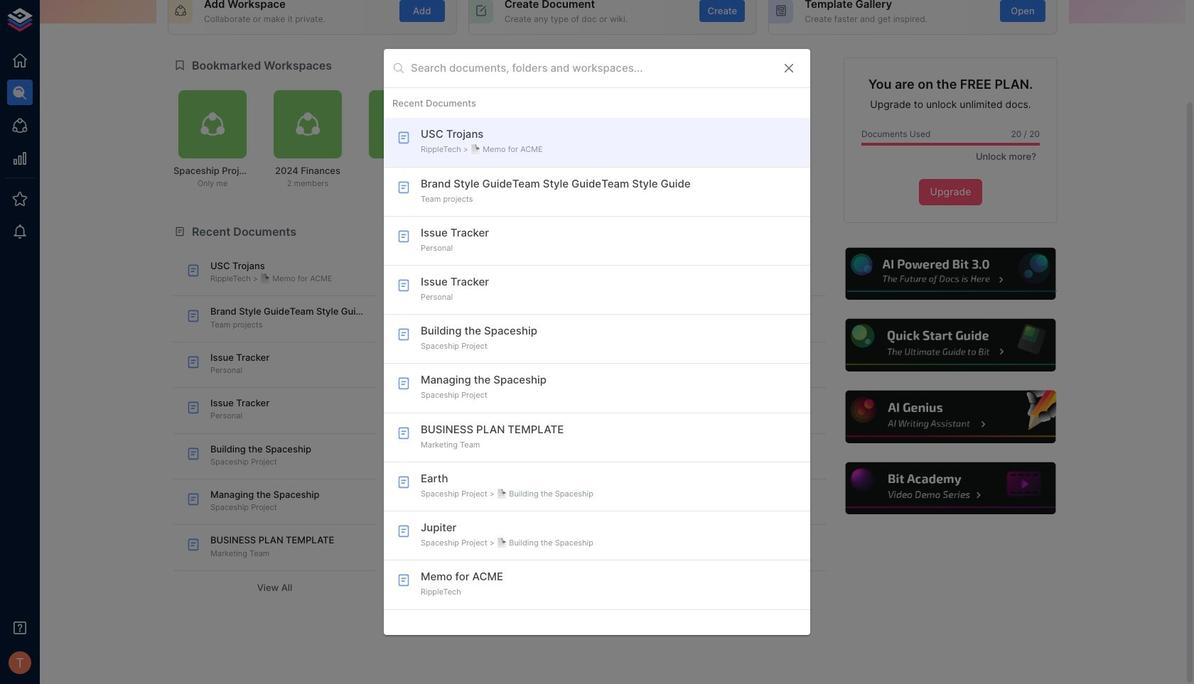 Task type: describe. For each thing, give the bounding box(es) containing it.
4 help image from the top
[[844, 461, 1058, 517]]

3 help image from the top
[[844, 389, 1058, 446]]

2 help image from the top
[[844, 317, 1058, 374]]



Task type: locate. For each thing, give the bounding box(es) containing it.
1 help image from the top
[[844, 246, 1058, 302]]

help image
[[844, 246, 1058, 302], [844, 317, 1058, 374], [844, 389, 1058, 446], [844, 461, 1058, 517]]

Search documents, folders and workspaces... text field
[[411, 57, 771, 79]]

dialog
[[384, 49, 811, 636]]



Task type: vqa. For each thing, say whether or not it's contained in the screenshot.
help Image
yes



